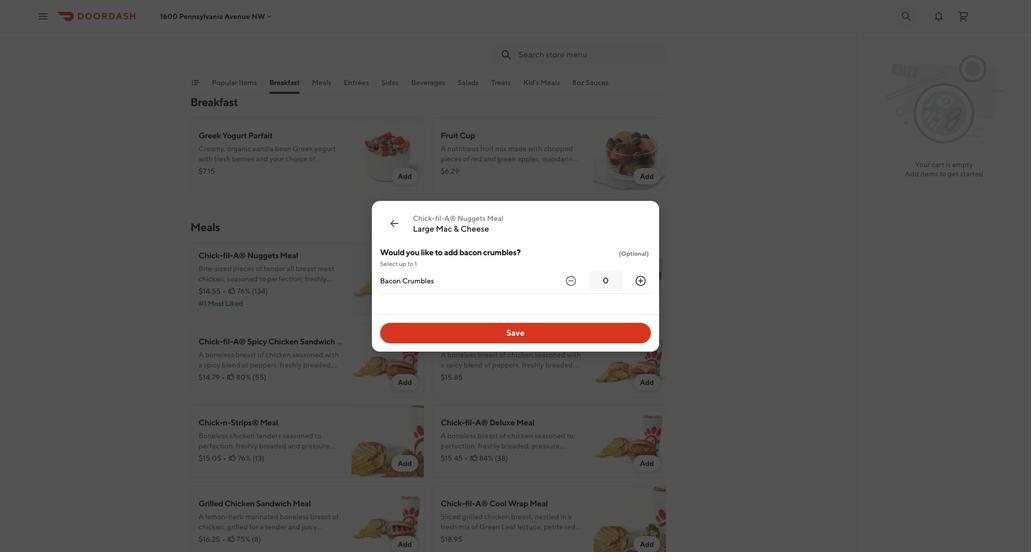 Task type: describe. For each thing, give the bounding box(es) containing it.
sandwich inside chick-fil-a® sandwich meal a boneless breast of chicken seasoned to perfection, freshly breaded, pressure cooked in 100% refined peanut oil.
[[489, 251, 525, 261]]

a
[[441, 265, 446, 273]]

#1 most liked
[[199, 300, 243, 308]]

80% (85)
[[479, 287, 509, 296]]

add button for greek yogurt parfait
[[392, 168, 418, 185]]

a® up 80% (55)
[[233, 337, 246, 347]]

in inside chick-fil-a® sandwich meal a boneless breast of chicken seasoned to perfection, freshly breaded, pressure cooked in 100% refined peanut oil.
[[466, 285, 472, 293]]

chicken inside chick-fil-a® sandwich meal a boneless breast of chicken seasoned to perfection, freshly breaded, pressure cooked in 100% refined peanut oil.
[[508, 265, 533, 273]]

$14.79 •
[[199, 373, 225, 382]]

large
[[413, 224, 434, 234]]

in inside boneless chicken tenders seasoned to perfection, freshly breaded and pressure cooked in 100% refined peanut oil.
[[466, 40, 472, 48]]

to inside chick-fil-a® sandwich meal a boneless breast of chicken seasoned to perfection, freshly breaded, pressure cooked in 100% refined peanut oil.
[[567, 265, 574, 273]]

add for chick-fil-a® deluxe meal
[[640, 460, 654, 468]]

• for chick-n-strips® meal
[[223, 455, 226, 463]]

and inside boneless chicken tenders seasoned to perfection, freshly breaded and pressure cooked in 100% refined peanut oil.
[[530, 30, 543, 38]]

and for strips®
[[288, 442, 300, 450]]

creamy,
[[199, 145, 225, 153]]

chick-fil-a® cool wrap meal
[[441, 499, 548, 509]]

select
[[380, 260, 398, 268]]

a® left cool at the left bottom of the page
[[475, 499, 488, 509]]

popular
[[212, 78, 237, 87]]

peanut inside chick-fil-a® sandwich meal a boneless breast of chicken seasoned to perfection, freshly breaded, pressure cooked in 100% refined peanut oil.
[[519, 285, 542, 293]]

breaded,
[[501, 275, 530, 283]]

your
[[915, 161, 930, 169]]

beverages
[[411, 78, 445, 87]]

freshly inside chick-fil-a® sandwich meal a boneless breast of chicken seasoned to perfection, freshly breaded, pressure cooked in 100% refined peanut oil.
[[478, 275, 500, 283]]

1 vertical spatial breakfast
[[190, 95, 238, 109]]

chicken for spicy chicken sandwich deluxe meal
[[462, 337, 492, 347]]

1 horizontal spatial chicken
[[268, 337, 298, 347]]

Item Search search field
[[519, 49, 658, 61]]

boneless
[[447, 265, 476, 273]]

100% inside boneless chicken tenders seasoned to perfection, freshly breaded and pressure cooked in 100% refined peanut oil.
[[474, 40, 492, 48]]

chick-n-strips® meal boneless chicken tenders seasoned to perfection, freshly breaded and pressure cooked in 100% refined peanut oil.
[[199, 418, 330, 461]]

fil- inside chick-fil-a® sandwich meal a boneless breast of chicken seasoned to perfection, freshly breaded, pressure cooked in 100% refined peanut oil.
[[465, 251, 475, 261]]

your
[[270, 155, 284, 163]]

• for chick-fil-a® deluxe meal
[[465, 455, 468, 463]]

• for chick-fil-a® spicy chicken sandwich meal
[[222, 373, 225, 382]]

perfection, inside boneless chicken tenders seasoned to perfection, freshly breaded and pressure cooked in 100% refined peanut oil.
[[441, 30, 477, 38]]

(38)
[[495, 455, 508, 463]]

chick-fil-a® sandwich meal image
[[594, 243, 666, 316]]

refined inside boneless chicken tenders seasoned to perfection, freshly breaded and pressure cooked in 100% refined peanut oil.
[[494, 40, 517, 48]]

bacon
[[380, 277, 401, 285]]

1 vertical spatial deluxe
[[530, 337, 556, 347]]

$14.55 •
[[199, 287, 226, 296]]

fresh
[[214, 155, 231, 163]]

(8)
[[252, 536, 261, 544]]

chick-n-strips® meal image for boneless chicken tenders seasoned to perfection, freshly breaded and pressure cooked in 100% refined peanut oil.
[[594, 0, 666, 66]]

add for spicy chicken sandwich deluxe meal
[[640, 379, 654, 387]]

chick-fil-a® spicy chicken sandwich meal
[[199, 337, 355, 347]]

1600
[[160, 12, 178, 20]]

open menu image
[[37, 10, 49, 22]]

refined inside chick-fil-a® sandwich meal a boneless breast of chicken seasoned to perfection, freshly breaded, pressure cooked in 100% refined peanut oil.
[[494, 285, 517, 293]]

bean
[[275, 145, 291, 153]]

seasoned inside chick-fil-a® sandwich meal a boneless breast of chicken seasoned to perfection, freshly breaded, pressure cooked in 100% refined peanut oil.
[[535, 265, 565, 273]]

wrap
[[508, 499, 528, 509]]

grilled chicken sandwich meal
[[199, 499, 311, 509]]

0 vertical spatial deluxe
[[247, 6, 273, 15]]

chicken inside chick-n-strips® meal boneless chicken tenders seasoned to perfection, freshly breaded and pressure cooked in 100% refined peanut oil.
[[229, 432, 255, 440]]

add inside your cart is empty add items to get started
[[905, 170, 919, 178]]

popular items
[[212, 78, 257, 87]]

meals button
[[312, 77, 331, 94]]

most
[[208, 300, 224, 308]]

you
[[406, 248, 419, 257]]

cool
[[489, 499, 507, 509]]

2 spicy from the left
[[441, 337, 460, 347]]

0 vertical spatial chick-fil-a® deluxe meal image
[[351, 0, 424, 66]]

0 vertical spatial 76%
[[480, 42, 493, 50]]

seasoned inside boneless chicken tenders seasoned to perfection, freshly breaded and pressure cooked in 100% refined peanut oil.
[[525, 19, 556, 28]]

perfection, inside chick-n-strips® meal boneless chicken tenders seasoned to perfection, freshly breaded and pressure cooked in 100% refined peanut oil.
[[199, 442, 234, 450]]

would you like to add bacon crumbles? select up to 1
[[380, 248, 521, 268]]

8oz sauces
[[572, 78, 609, 87]]

cart
[[932, 161, 945, 169]]

is
[[946, 161, 951, 169]]

save
[[506, 328, 525, 338]]

add for chick-fil-a® spicy chicken sandwich meal
[[398, 379, 412, 387]]

8oz sauces button
[[572, 77, 609, 94]]

add button for grilled chicken sandwich meal
[[392, 537, 418, 553]]

organic
[[227, 145, 251, 153]]

84% (38)
[[479, 455, 508, 463]]

$15.45 •
[[441, 455, 468, 463]]

75% (8)
[[237, 536, 261, 544]]

0 vertical spatial greek
[[199, 131, 221, 141]]

add button for fruit cup
[[634, 168, 660, 185]]

100% inside chick-fil-a® sandwich meal a boneless breast of chicken seasoned to perfection, freshly breaded, pressure cooked in 100% refined peanut oil.
[[474, 285, 492, 293]]

in inside chick-n-strips® meal boneless chicken tenders seasoned to perfection, freshly breaded and pressure cooked in 100% refined peanut oil.
[[224, 452, 230, 461]]

of inside the greek yogurt parfait creamy, organic vanilla bean greek yogurt with fresh berries and your choice of toppings.
[[309, 155, 315, 163]]

chick- up $18.95
[[441, 499, 465, 509]]

1 horizontal spatial (13)
[[495, 42, 506, 50]]

up
[[399, 260, 406, 268]]

crumbles
[[402, 277, 434, 285]]

chick-n-strips® meal image for chick-n-strips® meal
[[351, 405, 424, 478]]

berries
[[232, 155, 254, 163]]

back image
[[388, 217, 401, 230]]

75%
[[237, 536, 250, 544]]

oil. inside chick-fil-a® sandwich meal a boneless breast of chicken seasoned to perfection, freshly breaded, pressure cooked in 100% refined peanut oil.
[[543, 285, 553, 293]]

a® up 84%
[[475, 418, 488, 428]]

fil- inside the 'chick-fil-a® nuggets meal large mac & cheese'
[[435, 214, 444, 222]]

add for grilled chicken sandwich meal
[[398, 541, 412, 549]]

to inside chick-n-strips® meal boneless chicken tenders seasoned to perfection, freshly breaded and pressure cooked in 100% refined peanut oil.
[[315, 432, 322, 440]]

add button for chick-fil-a® spicy chicken sandwich meal
[[392, 375, 418, 391]]

#1
[[199, 300, 206, 308]]

$14.55
[[199, 287, 221, 296]]

kid's meals button
[[523, 77, 560, 94]]

1
[[415, 260, 417, 268]]

yogurt
[[222, 131, 247, 141]]

fil- up the $14.55 •
[[223, 251, 233, 261]]

bacon
[[459, 248, 482, 257]]

a® inside chick-fil-a® sandwich meal a boneless breast of chicken seasoned to perfection, freshly breaded, pressure cooked in 100% refined peanut oil.
[[475, 251, 488, 261]]

grilled chicken sandwich meal image
[[351, 486, 424, 553]]

fruit cup
[[441, 131, 475, 141]]

would you like to add bacon crumbles? group
[[380, 247, 651, 294]]

entrées button
[[344, 77, 369, 94]]

$7.15
[[199, 167, 215, 175]]

1 vertical spatial chick-fil-a® deluxe meal image
[[594, 405, 666, 478]]

pressure inside boneless chicken tenders seasoned to perfection, freshly breaded and pressure cooked in 100% refined peanut oil.
[[544, 30, 572, 38]]

fil- up $15.45 •
[[465, 418, 475, 428]]

nuggets for chick-fil-a® nuggets meal large mac & cheese
[[458, 214, 486, 222]]

nw
[[252, 12, 265, 20]]

n-
[[223, 418, 231, 428]]

a® up '76% (134)'
[[233, 251, 246, 261]]

$14.39
[[441, 287, 462, 296]]

your cart is empty add items to get started
[[905, 161, 983, 178]]

cup
[[460, 131, 475, 141]]

76% (134)
[[237, 287, 268, 296]]

breast
[[478, 265, 498, 273]]

Current quantity is 0 number field
[[596, 275, 616, 287]]

breaded inside boneless chicken tenders seasoned to perfection, freshly breaded and pressure cooked in 100% refined peanut oil.
[[501, 30, 529, 38]]

spicy chicken sandwich deluxe meal image
[[594, 324, 666, 397]]

liked
[[225, 300, 243, 308]]

grilled
[[199, 499, 223, 509]]

84%
[[479, 455, 493, 463]]

chick- inside the 'chick-fil-a® nuggets meal large mac & cheese'
[[413, 214, 435, 222]]

popular items button
[[212, 77, 257, 94]]

chicken for grilled chicken sandwich meal
[[225, 499, 255, 509]]

get
[[948, 170, 959, 178]]

sauces
[[586, 78, 609, 87]]

a® inside the 'chick-fil-a® nuggets meal large mac & cheese'
[[444, 214, 456, 222]]

0 horizontal spatial 76% (13)
[[238, 455, 264, 463]]

kid's meals
[[523, 78, 560, 87]]

peanut inside chick-n-strips® meal boneless chicken tenders seasoned to perfection, freshly breaded and pressure cooked in 100% refined peanut oil.
[[276, 452, 300, 461]]

0 horizontal spatial (13)
[[253, 455, 264, 463]]

$6.29
[[441, 167, 459, 175]]

items
[[239, 78, 257, 87]]

add button for chick-n-strips® meal
[[392, 456, 418, 472]]

0 horizontal spatial chick-fil-a® deluxe meal
[[199, 6, 292, 15]]

add button for chick-fil-a® cool wrap meal
[[634, 537, 660, 553]]

(85)
[[495, 287, 509, 296]]



Task type: vqa. For each thing, say whether or not it's contained in the screenshot.


Task type: locate. For each thing, give the bounding box(es) containing it.
chick-fil-a® spicy chicken sandwich meal image
[[351, 324, 424, 397]]

0 vertical spatial chick-fil-a® deluxe meal
[[199, 6, 292, 15]]

meal inside the 'chick-fil-a® nuggets meal large mac & cheese'
[[487, 214, 503, 222]]

vanilla
[[253, 145, 274, 153]]

cooked inside boneless chicken tenders seasoned to perfection, freshly breaded and pressure cooked in 100% refined peanut oil.
[[441, 40, 465, 48]]

(optional)
[[619, 250, 649, 257]]

2 vertical spatial chicken
[[229, 432, 255, 440]]

76% (13) down strips®
[[238, 455, 264, 463]]

0 vertical spatial chick-n-strips® meal image
[[594, 0, 666, 66]]

tenders
[[498, 19, 523, 28], [256, 432, 281, 440]]

breakfast down popular
[[190, 95, 238, 109]]

0 horizontal spatial and
[[256, 155, 268, 163]]

100% up salads
[[474, 40, 492, 48]]

1 vertical spatial pressure
[[532, 275, 560, 283]]

0 vertical spatial of
[[309, 155, 315, 163]]

0 horizontal spatial chicken
[[225, 499, 255, 509]]

0 vertical spatial seasoned
[[525, 19, 556, 28]]

refined inside chick-n-strips® meal boneless chicken tenders seasoned to perfection, freshly breaded and pressure cooked in 100% refined peanut oil.
[[252, 452, 275, 461]]

spicy up $15.85 on the left of page
[[441, 337, 460, 347]]

a® left the "nw"
[[233, 6, 246, 15]]

0 vertical spatial nuggets
[[458, 214, 486, 222]]

add button for chick-fil-a® deluxe meal
[[634, 456, 660, 472]]

pennsylvania
[[179, 12, 223, 20]]

like
[[421, 248, 434, 257]]

1 horizontal spatial deluxe
[[489, 418, 515, 428]]

add for fruit cup
[[640, 172, 654, 181]]

100% inside chick-n-strips® meal boneless chicken tenders seasoned to perfection, freshly breaded and pressure cooked in 100% refined peanut oil.
[[232, 452, 250, 461]]

0 vertical spatial in
[[466, 40, 472, 48]]

fil- up mac
[[435, 214, 444, 222]]

2 vertical spatial in
[[224, 452, 230, 461]]

1 vertical spatial tenders
[[256, 432, 281, 440]]

of inside chick-fil-a® sandwich meal a boneless breast of chicken seasoned to perfection, freshly breaded, pressure cooked in 100% refined peanut oil.
[[500, 265, 506, 273]]

perfection, down boneless
[[441, 275, 477, 283]]

1 vertical spatial 76%
[[237, 287, 250, 296]]

1 horizontal spatial chick-fil-a® deluxe meal
[[441, 418, 534, 428]]

$14.39 •
[[441, 287, 467, 296]]

1 vertical spatial 100%
[[474, 285, 492, 293]]

avenue
[[225, 12, 250, 20]]

0 horizontal spatial meals
[[190, 221, 220, 234]]

yogurt
[[314, 145, 336, 153]]

0 horizontal spatial greek
[[199, 131, 221, 141]]

1 vertical spatial chick-fil-a® deluxe meal
[[441, 418, 534, 428]]

and
[[530, 30, 543, 38], [256, 155, 268, 163], [288, 442, 300, 450]]

0 vertical spatial refined
[[494, 40, 517, 48]]

0 vertical spatial 80%
[[479, 287, 494, 296]]

&
[[454, 224, 459, 234]]

chick- inside chick-n-strips® meal boneless chicken tenders seasoned to perfection, freshly breaded and pressure cooked in 100% refined peanut oil.
[[199, 418, 223, 428]]

• right $16.25
[[222, 536, 225, 544]]

decrease quantity by 1 image
[[565, 275, 577, 287]]

refined up treats
[[494, 40, 517, 48]]

1 vertical spatial (13)
[[253, 455, 264, 463]]

treats
[[491, 78, 511, 87]]

in right $15.05
[[224, 452, 230, 461]]

freshly
[[478, 30, 500, 38], [478, 275, 500, 283], [236, 442, 258, 450]]

meal
[[274, 6, 292, 15], [487, 214, 503, 222], [280, 251, 298, 261], [526, 251, 544, 261], [337, 337, 355, 347], [557, 337, 575, 347], [260, 418, 278, 428], [516, 418, 534, 428], [293, 499, 311, 509], [530, 499, 548, 509]]

1 vertical spatial perfection,
[[441, 275, 477, 283]]

fil- left cool at the left bottom of the page
[[465, 499, 475, 509]]

2 horizontal spatial meals
[[541, 78, 560, 87]]

1 vertical spatial nuggets
[[247, 251, 279, 261]]

0 vertical spatial breaded
[[501, 30, 529, 38]]

nuggets
[[458, 214, 486, 222], [247, 251, 279, 261]]

tenders inside boneless chicken tenders seasoned to perfection, freshly breaded and pressure cooked in 100% refined peanut oil.
[[498, 19, 523, 28]]

nuggets for chick-fil-a® nuggets meal
[[247, 251, 279, 261]]

a® up &
[[444, 214, 456, 222]]

meals inside 'button'
[[541, 78, 560, 87]]

toppings.
[[199, 165, 229, 173]]

parfait
[[248, 131, 273, 141]]

1 horizontal spatial 80%
[[479, 287, 494, 296]]

80% left (85)
[[479, 287, 494, 296]]

$16.25
[[199, 536, 220, 544]]

greek up "choice"
[[293, 145, 313, 153]]

increase quantity by 1 image
[[635, 275, 647, 287]]

tenders inside chick-n-strips® meal boneless chicken tenders seasoned to perfection, freshly breaded and pressure cooked in 100% refined peanut oil.
[[256, 432, 281, 440]]

perfection, inside chick-fil-a® sandwich meal a boneless breast of chicken seasoned to perfection, freshly breaded, pressure cooked in 100% refined peanut oil.
[[441, 275, 477, 283]]

chick-
[[199, 6, 223, 15], [413, 214, 435, 222], [199, 251, 223, 261], [441, 251, 465, 261], [199, 337, 223, 347], [199, 418, 223, 428], [441, 418, 465, 428], [441, 499, 465, 509]]

1 vertical spatial refined
[[494, 285, 517, 293]]

2 horizontal spatial and
[[530, 30, 543, 38]]

cheese
[[461, 224, 489, 234]]

2 horizontal spatial chicken
[[462, 337, 492, 347]]

0 horizontal spatial chick-fil-a® deluxe meal image
[[351, 0, 424, 66]]

0 vertical spatial 100%
[[474, 40, 492, 48]]

greek up creamy,
[[199, 131, 221, 141]]

76% (13) up treats
[[480, 42, 506, 50]]

chick-fil-a® deluxe meal
[[199, 6, 292, 15], [441, 418, 534, 428]]

seasoned inside chick-n-strips® meal boneless chicken tenders seasoned to perfection, freshly breaded and pressure cooked in 100% refined peanut oil.
[[283, 432, 313, 440]]

76% for chick-fil-a® nuggets meal
[[237, 287, 250, 296]]

oil. inside chick-n-strips® meal boneless chicken tenders seasoned to perfection, freshly breaded and pressure cooked in 100% refined peanut oil.
[[301, 452, 310, 461]]

breakfast right items
[[269, 78, 300, 87]]

choice
[[286, 155, 307, 163]]

chick- up $14.55
[[199, 251, 223, 261]]

started
[[960, 170, 983, 178]]

1 horizontal spatial breaded
[[501, 30, 529, 38]]

$15.85
[[441, 373, 463, 382]]

chick- up large
[[413, 214, 435, 222]]

chick- up the $14.79 •
[[199, 337, 223, 347]]

to inside boneless chicken tenders seasoned to perfection, freshly breaded and pressure cooked in 100% refined peanut oil.
[[557, 19, 564, 28]]

1 vertical spatial in
[[466, 285, 472, 293]]

chick- left strips®
[[199, 418, 223, 428]]

• right "$15.45"
[[465, 455, 468, 463]]

spicy chicken sandwich deluxe meal
[[441, 337, 575, 347]]

$18.95
[[441, 536, 463, 544]]

• right $14.79 at the bottom left
[[222, 373, 225, 382]]

(13) down strips®
[[253, 455, 264, 463]]

chicken
[[472, 19, 497, 28], [508, 265, 533, 273], [229, 432, 255, 440]]

to inside your cart is empty add items to get started
[[940, 170, 946, 178]]

dialog containing large mac & cheese
[[372, 201, 659, 352]]

beverages button
[[411, 77, 445, 94]]

chicken inside boneless chicken tenders seasoned to perfection, freshly breaded and pressure cooked in 100% refined peanut oil.
[[472, 19, 497, 28]]

80%
[[479, 287, 494, 296], [236, 373, 251, 382]]

1 horizontal spatial spicy
[[441, 337, 460, 347]]

• for chick-fil-a® sandwich meal
[[464, 287, 467, 296]]

0 horizontal spatial 80%
[[236, 373, 251, 382]]

entrées
[[344, 78, 369, 87]]

chick- up "$15.45"
[[441, 418, 465, 428]]

sides
[[381, 78, 399, 87]]

boneless inside chick-n-strips® meal boneless chicken tenders seasoned to perfection, freshly breaded and pressure cooked in 100% refined peanut oil.
[[199, 432, 228, 440]]

1 vertical spatial freshly
[[478, 275, 500, 283]]

0 vertical spatial peanut
[[519, 40, 542, 48]]

save button
[[380, 323, 651, 343]]

100% right $15.05 •
[[232, 452, 250, 461]]

1 vertical spatial seasoned
[[535, 265, 565, 273]]

1 horizontal spatial boneless
[[441, 19, 470, 28]]

0 horizontal spatial nuggets
[[247, 251, 279, 261]]

bacon crumbles
[[380, 277, 434, 285]]

0 horizontal spatial chick-n-strips® meal image
[[351, 405, 424, 478]]

in right $14.39
[[466, 285, 472, 293]]

0 horizontal spatial breakfast
[[190, 95, 238, 109]]

of right breast
[[500, 265, 506, 273]]

salads button
[[458, 77, 479, 94]]

0 horizontal spatial spicy
[[247, 337, 267, 347]]

boneless inside boneless chicken tenders seasoned to perfection, freshly breaded and pressure cooked in 100% refined peanut oil.
[[441, 19, 470, 28]]

kid's
[[523, 78, 539, 87]]

spicy up '(55)' at bottom left
[[247, 337, 267, 347]]

• for chick-fil-a® nuggets meal
[[223, 287, 226, 296]]

greek
[[199, 131, 221, 141], [293, 145, 313, 153]]

$15.05 •
[[199, 455, 226, 463]]

0 vertical spatial tenders
[[498, 19, 523, 28]]

nuggets up (134)
[[247, 251, 279, 261]]

2 vertical spatial refined
[[252, 452, 275, 461]]

strips®
[[231, 418, 259, 428]]

breaded inside chick-n-strips® meal boneless chicken tenders seasoned to perfection, freshly breaded and pressure cooked in 100% refined peanut oil.
[[259, 442, 287, 450]]

mac
[[436, 224, 452, 234]]

with
[[199, 155, 213, 163]]

76%
[[480, 42, 493, 50], [237, 287, 250, 296], [238, 455, 251, 463]]

80% for chick-fil-a® spicy chicken sandwich meal
[[236, 373, 251, 382]]

breaded
[[501, 30, 529, 38], [259, 442, 287, 450]]

2 vertical spatial freshly
[[236, 442, 258, 450]]

cooked up salads
[[441, 40, 465, 48]]

fruit
[[441, 131, 458, 141]]

2 vertical spatial oil.
[[301, 452, 310, 461]]

notification bell image
[[933, 10, 945, 22]]

and for parfait
[[256, 155, 268, 163]]

(134)
[[252, 287, 268, 296]]

2 vertical spatial seasoned
[[283, 432, 313, 440]]

76% up treats
[[480, 42, 493, 50]]

freshly up treats
[[478, 30, 500, 38]]

1 vertical spatial chicken
[[508, 265, 533, 273]]

2 vertical spatial 76%
[[238, 455, 251, 463]]

dialog
[[372, 201, 659, 352]]

1 horizontal spatial chick-n-strips® meal image
[[594, 0, 666, 66]]

80% (55)
[[236, 373, 266, 382]]

chick-fil-a® nuggets meal large mac & cheese
[[413, 214, 503, 234]]

chick- inside chick-fil-a® sandwich meal a boneless breast of chicken seasoned to perfection, freshly breaded, pressure cooked in 100% refined peanut oil.
[[441, 251, 465, 261]]

0 vertical spatial boneless
[[441, 19, 470, 28]]

1 vertical spatial oil.
[[543, 285, 553, 293]]

salads
[[458, 78, 479, 87]]

$15.05
[[199, 455, 221, 463]]

meal inside chick-n-strips® meal boneless chicken tenders seasoned to perfection, freshly breaded and pressure cooked in 100% refined peanut oil.
[[260, 418, 278, 428]]

cooked up grilled at bottom
[[199, 452, 223, 461]]

$15.45
[[441, 455, 463, 463]]

of right "choice"
[[309, 155, 315, 163]]

crumbles?
[[483, 248, 521, 257]]

perfection,
[[441, 30, 477, 38], [441, 275, 477, 283], [199, 442, 234, 450]]

breakfast
[[269, 78, 300, 87], [190, 95, 238, 109]]

chick-fil-a® nuggets meal image
[[351, 243, 424, 316]]

1 vertical spatial boneless
[[199, 432, 228, 440]]

1 vertical spatial 76% (13)
[[238, 455, 264, 463]]

peanut inside boneless chicken tenders seasoned to perfection, freshly breaded and pressure cooked in 100% refined peanut oil.
[[519, 40, 542, 48]]

• right $14.39
[[464, 287, 467, 296]]

2 vertical spatial deluxe
[[489, 418, 515, 428]]

0 vertical spatial perfection,
[[441, 30, 477, 38]]

in up salads
[[466, 40, 472, 48]]

a® up breast
[[475, 251, 488, 261]]

greek yogurt parfait image
[[351, 118, 424, 191]]

fil- down liked
[[223, 337, 233, 347]]

0 horizontal spatial breaded
[[259, 442, 287, 450]]

fil-
[[223, 6, 233, 15], [435, 214, 444, 222], [223, 251, 233, 261], [465, 251, 475, 261], [223, 337, 233, 347], [465, 418, 475, 428], [465, 499, 475, 509]]

chick- up boneless
[[441, 251, 465, 261]]

(55)
[[252, 373, 266, 382]]

0 vertical spatial (13)
[[495, 42, 506, 50]]

chick-fil-a® cool wrap meal image
[[594, 486, 666, 553]]

cooked inside chick-fil-a® sandwich meal a boneless breast of chicken seasoned to perfection, freshly breaded, pressure cooked in 100% refined peanut oil.
[[441, 285, 465, 293]]

freshly down breast
[[478, 275, 500, 283]]

pressure
[[544, 30, 572, 38], [532, 275, 560, 283], [302, 442, 330, 450]]

fil- left the "nw"
[[223, 6, 233, 15]]

add for chick-fil-a® cool wrap meal
[[640, 541, 654, 549]]

1 horizontal spatial of
[[500, 265, 506, 273]]

1 vertical spatial peanut
[[519, 285, 542, 293]]

0 vertical spatial pressure
[[544, 30, 572, 38]]

nuggets inside the 'chick-fil-a® nuggets meal large mac & cheese'
[[458, 214, 486, 222]]

chick- left avenue
[[199, 6, 223, 15]]

add button for spicy chicken sandwich deluxe meal
[[634, 375, 660, 391]]

to
[[557, 19, 564, 28], [940, 170, 946, 178], [435, 248, 443, 257], [408, 260, 413, 268], [567, 265, 574, 273], [315, 432, 322, 440]]

cooked down boneless
[[441, 285, 465, 293]]

oil. inside boneless chicken tenders seasoned to perfection, freshly breaded and pressure cooked in 100% refined peanut oil.
[[543, 40, 553, 48]]

pressure inside chick-fil-a® sandwich meal a boneless breast of chicken seasoned to perfection, freshly breaded, pressure cooked in 100% refined peanut oil.
[[532, 275, 560, 283]]

1 vertical spatial greek
[[293, 145, 313, 153]]

1 horizontal spatial 76% (13)
[[480, 42, 506, 50]]

1600 pennsylvania avenue nw
[[160, 12, 265, 20]]

freshly inside chick-n-strips® meal boneless chicken tenders seasoned to perfection, freshly breaded and pressure cooked in 100% refined peanut oil.
[[236, 442, 258, 450]]

2 vertical spatial cooked
[[199, 452, 223, 461]]

0 horizontal spatial boneless
[[199, 432, 228, 440]]

2 horizontal spatial deluxe
[[530, 337, 556, 347]]

1 horizontal spatial tenders
[[498, 19, 523, 28]]

1 horizontal spatial nuggets
[[458, 214, 486, 222]]

100%
[[474, 40, 492, 48], [474, 285, 492, 293], [232, 452, 250, 461]]

0 horizontal spatial deluxe
[[247, 6, 273, 15]]

0 vertical spatial breakfast
[[269, 78, 300, 87]]

100% left (85)
[[474, 285, 492, 293]]

• for grilled chicken sandwich meal
[[222, 536, 225, 544]]

0 vertical spatial cooked
[[441, 40, 465, 48]]

treats button
[[491, 77, 511, 94]]

pressure inside chick-n-strips® meal boneless chicken tenders seasoned to perfection, freshly breaded and pressure cooked in 100% refined peanut oil.
[[302, 442, 330, 450]]

0 horizontal spatial tenders
[[256, 432, 281, 440]]

greek yogurt parfait creamy, organic vanilla bean greek yogurt with fresh berries and your choice of toppings.
[[199, 131, 336, 173]]

80% left '(55)' at bottom left
[[236, 373, 251, 382]]

chick-fil-a® deluxe meal image
[[351, 0, 424, 66], [594, 405, 666, 478]]

items
[[921, 170, 938, 178]]

and inside chick-n-strips® meal boneless chicken tenders seasoned to perfection, freshly breaded and pressure cooked in 100% refined peanut oil.
[[288, 442, 300, 450]]

meals
[[312, 78, 331, 87], [541, 78, 560, 87], [190, 221, 220, 234]]

2 vertical spatial 100%
[[232, 452, 250, 461]]

1 vertical spatial breaded
[[259, 442, 287, 450]]

1 vertical spatial and
[[256, 155, 268, 163]]

chick-n-strips® meal image
[[594, 0, 666, 66], [351, 405, 424, 478]]

1 spicy from the left
[[247, 337, 267, 347]]

would
[[380, 248, 405, 257]]

0 vertical spatial 76% (13)
[[480, 42, 506, 50]]

2 horizontal spatial chicken
[[508, 265, 533, 273]]

8oz
[[572, 78, 584, 87]]

and inside the greek yogurt parfait creamy, organic vanilla bean greek yogurt with fresh berries and your choice of toppings.
[[256, 155, 268, 163]]

fruit cup image
[[594, 118, 666, 191]]

refined
[[494, 40, 517, 48], [494, 285, 517, 293], [252, 452, 275, 461]]

76% up liked
[[237, 287, 250, 296]]

0 vertical spatial freshly
[[478, 30, 500, 38]]

freshly inside boneless chicken tenders seasoned to perfection, freshly breaded and pressure cooked in 100% refined peanut oil.
[[478, 30, 500, 38]]

0 vertical spatial and
[[530, 30, 543, 38]]

2 vertical spatial peanut
[[276, 452, 300, 461]]

0 items, open order cart image
[[957, 10, 970, 22]]

perfection, up $15.05 •
[[199, 442, 234, 450]]

1 horizontal spatial and
[[288, 442, 300, 450]]

add
[[905, 170, 919, 178], [398, 172, 412, 181], [640, 172, 654, 181], [398, 379, 412, 387], [640, 379, 654, 387], [398, 460, 412, 468], [640, 460, 654, 468], [398, 541, 412, 549], [640, 541, 654, 549]]

0 horizontal spatial chicken
[[229, 432, 255, 440]]

80% for chick-fil-a® sandwich meal
[[479, 287, 494, 296]]

2 vertical spatial perfection,
[[199, 442, 234, 450]]

1 horizontal spatial meals
[[312, 78, 331, 87]]

cooked inside chick-n-strips® meal boneless chicken tenders seasoned to perfection, freshly breaded and pressure cooked in 100% refined peanut oil.
[[199, 452, 223, 461]]

refined down strips®
[[252, 452, 275, 461]]

1 horizontal spatial chick-fil-a® deluxe meal image
[[594, 405, 666, 478]]

refined down breaded,
[[494, 285, 517, 293]]

1 horizontal spatial chicken
[[472, 19, 497, 28]]

76% for chick-n-strips® meal
[[238, 455, 251, 463]]

76% right $15.05 •
[[238, 455, 251, 463]]

1 horizontal spatial greek
[[293, 145, 313, 153]]

(13) up treats
[[495, 42, 506, 50]]

•
[[223, 287, 226, 296], [464, 287, 467, 296], [222, 373, 225, 382], [223, 455, 226, 463], [465, 455, 468, 463], [222, 536, 225, 544]]

freshly down strips®
[[236, 442, 258, 450]]

meal inside chick-fil-a® sandwich meal a boneless breast of chicken seasoned to perfection, freshly breaded, pressure cooked in 100% refined peanut oil.
[[526, 251, 544, 261]]

chick-fil-a® sandwich meal a boneless breast of chicken seasoned to perfection, freshly breaded, pressure cooked in 100% refined peanut oil.
[[441, 251, 574, 293]]

fil- up boneless
[[465, 251, 475, 261]]

• up #1 most liked
[[223, 287, 226, 296]]

perfection, up salads
[[441, 30, 477, 38]]

• right $15.05
[[223, 455, 226, 463]]

0 vertical spatial chicken
[[472, 19, 497, 28]]

nuggets up cheese
[[458, 214, 486, 222]]

chick-fil-a® nuggets meal
[[199, 251, 298, 261]]



